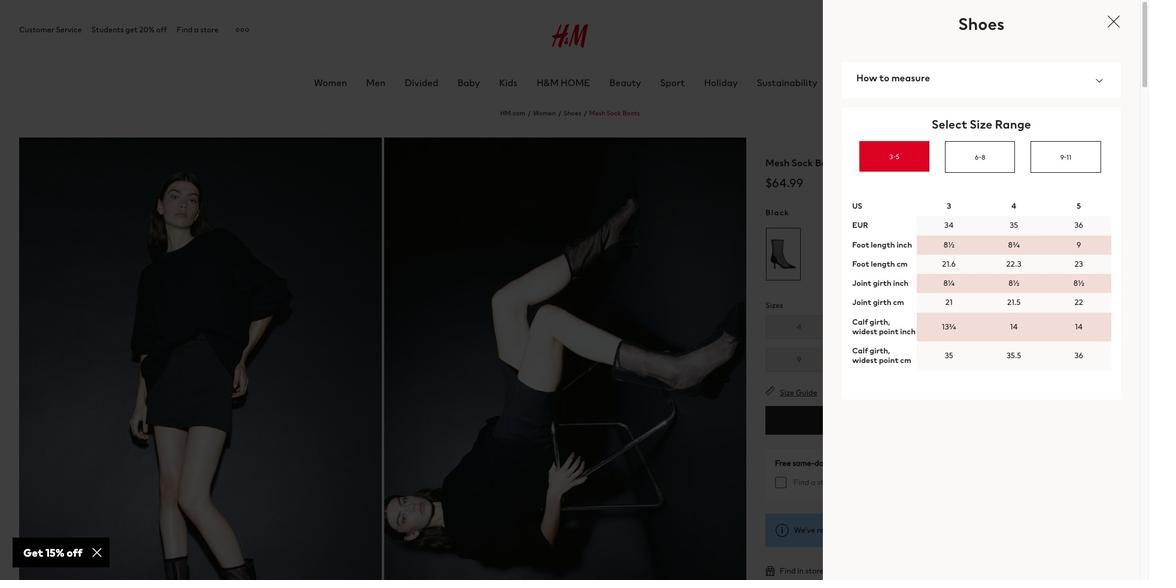 Task type: vqa. For each thing, say whether or not it's contained in the screenshot.
Arrivals within the the New Arrivals View All Clothes Shoes & Accessories Beauty Underwear & Nightwear
no



Task type: describe. For each thing, give the bounding box(es) containing it.
8¼
[[944, 278, 955, 289]]

6-8
[[975, 153, 986, 162]]

6-8 button
[[945, 141, 1016, 173]]

sport link
[[660, 75, 685, 90]]

holiday link
[[704, 75, 738, 90]]

we've removed half sizes in shoes. please see our size guide for updates.
[[794, 525, 1049, 536]]

shopping bag (2) link
[[1041, 22, 1121, 36]]

how to measure
[[857, 71, 930, 85]]

free same-day pickup in-store
[[775, 458, 883, 469]]

girth for inch
[[873, 278, 892, 289]]

cm for joint girth cm
[[893, 297, 904, 308]]

36 for 35
[[1075, 220, 1084, 231]]

11 inside $64.99 main content
[[941, 354, 946, 366]]

in-
[[855, 458, 864, 469]]

hm.com / women / shoes / mesh sock boots
[[500, 108, 640, 118]]

service
[[56, 24, 82, 35]]

h&m home link
[[537, 75, 590, 90]]

0 vertical spatial boots
[[623, 108, 640, 118]]

favorites
[[1001, 23, 1034, 34]]

size out of stock?
[[1060, 389, 1118, 399]]

36 for 35.5
[[1075, 350, 1084, 362]]

cm for foot length cm
[[897, 258, 908, 270]]

women inside "header.primary.navigation" 'element'
[[314, 75, 347, 90]]

a for find a store near me
[[811, 477, 816, 488]]

inch for joint girth inch
[[893, 278, 909, 289]]

removed
[[817, 525, 848, 536]]

sign in
[[951, 23, 975, 34]]

cm inside calf girth, widest point cm
[[900, 355, 911, 367]]

store for find a store
[[200, 24, 219, 35]]

6
[[941, 321, 946, 333]]

3-5
[[890, 152, 900, 162]]

in for find in store
[[798, 566, 804, 577]]

1 vertical spatial 35
[[945, 350, 954, 362]]

shoes dialog
[[823, 0, 1140, 581]]

5 inside button
[[896, 152, 900, 162]]

20%
[[139, 24, 155, 35]]

sustainability link
[[757, 75, 818, 90]]

sport
[[660, 75, 685, 90]]

mesh sock boots - black - ladies | h&m us 2 image
[[384, 138, 747, 581]]

divided
[[405, 75, 438, 90]]

1 / from the left
[[528, 108, 531, 118]]

sizes
[[865, 525, 882, 536]]

length for cm
[[871, 258, 895, 270]]

kids link
[[499, 75, 518, 90]]

sustainability
[[757, 75, 818, 90]]

mesh sock boots $64.99
[[766, 156, 841, 192]]

joint girth cm
[[852, 297, 904, 308]]

mesh sock boots - black - ladies | h&m us image
[[19, 138, 382, 581]]

store for find a store near me
[[817, 477, 836, 488]]

close image
[[1107, 14, 1121, 29]]

shopping bag (2)
[[1061, 23, 1121, 34]]

find in store button
[[766, 566, 824, 577]]

we've
[[794, 525, 815, 536]]

please
[[915, 525, 938, 536]]

3-5 button
[[860, 141, 930, 172]]

22.3
[[1007, 259, 1022, 270]]

11 inside button
[[1067, 153, 1072, 162]]

students
[[91, 24, 124, 35]]

divided link
[[405, 75, 438, 90]]

h&m home
[[537, 75, 590, 90]]

in inside status
[[884, 525, 890, 536]]

hm.com link
[[500, 108, 525, 118]]

a for find a store
[[194, 24, 199, 35]]

inch for foot length inch
[[897, 239, 912, 251]]

9-11
[[1061, 153, 1072, 162]]

for
[[1006, 525, 1016, 536]]

stock?
[[1096, 389, 1118, 399]]

mesh inside mesh sock boots $64.99
[[766, 156, 790, 170]]

header.primary.navigation element
[[19, 10, 1149, 90]]

size out of stock? button
[[1042, 386, 1121, 402]]

point for inch
[[879, 326, 899, 337]]

3 / from the left
[[584, 108, 587, 118]]

(2)
[[1111, 23, 1121, 34]]

kids
[[499, 75, 518, 90]]

size inside shoes dialog
[[970, 116, 993, 133]]

calf girth, widest point cm
[[852, 345, 911, 367]]

holiday
[[704, 75, 738, 90]]

baby
[[458, 75, 480, 90]]

13¾
[[942, 321, 956, 333]]

us
[[852, 201, 863, 212]]

customer service link
[[19, 24, 82, 35]]

h&m
[[537, 75, 559, 90]]

of
[[1088, 389, 1095, 399]]

shoes inside shoes dialog
[[959, 11, 1005, 36]]

beauty
[[610, 75, 641, 90]]

22
[[1075, 297, 1084, 309]]

inch inside calf girth, widest point inch
[[900, 326, 916, 337]]

guide inside button
[[796, 387, 817, 399]]

8¾
[[1008, 239, 1020, 251]]

free
[[775, 458, 791, 469]]

35.5
[[1007, 350, 1022, 362]]

same-
[[793, 458, 815, 469]]

calf for calf girth, widest point inch
[[852, 316, 868, 328]]

hm.com
[[500, 108, 525, 118]]

measure
[[892, 71, 930, 85]]

eur
[[852, 220, 868, 231]]

pickup
[[830, 458, 853, 469]]

bag
[[1096, 23, 1110, 34]]

find a store
[[177, 24, 219, 35]]

our
[[953, 525, 965, 536]]

girth for cm
[[873, 297, 892, 308]]

girth, for cm
[[870, 345, 890, 357]]

select
[[932, 116, 968, 133]]

how
[[857, 71, 878, 85]]

sign
[[951, 23, 967, 34]]



Task type: locate. For each thing, give the bounding box(es) containing it.
sign in button
[[932, 22, 975, 36]]

women left shoes link on the top of the page
[[533, 108, 556, 118]]

mesh sock boots link
[[589, 108, 640, 118]]

1 horizontal spatial a
[[811, 477, 816, 488]]

find for find a store
[[177, 24, 193, 35]]

length
[[871, 239, 895, 251], [871, 258, 895, 270]]

women inside $64.99 main content
[[533, 108, 556, 118]]

calf for calf girth, widest point cm
[[852, 345, 868, 357]]

select size range
[[932, 116, 1031, 133]]

2 vertical spatial cm
[[900, 355, 911, 367]]

0 vertical spatial joint
[[852, 278, 872, 289]]

girth, for inch
[[870, 316, 890, 328]]

none radio inside $64.99 main content
[[766, 227, 802, 281]]

1 vertical spatial joint
[[852, 297, 872, 308]]

foot length inch
[[852, 239, 912, 251]]

a inside $64.99 main content
[[811, 477, 816, 488]]

1 14 from the left
[[1010, 321, 1018, 333]]

0 vertical spatial women link
[[314, 75, 347, 90]]

1 vertical spatial widest
[[852, 355, 878, 367]]

store right off
[[200, 24, 219, 35]]

a inside 'element'
[[194, 24, 199, 35]]

35 up 8¾
[[1010, 220, 1018, 231]]

calf down calf girth, widest point inch
[[852, 345, 868, 357]]

1 vertical spatial girth,
[[870, 345, 890, 357]]

calf inside calf girth, widest point inch
[[852, 316, 868, 328]]

cm down foot length inch at right top
[[897, 258, 908, 270]]

girth, inside calf girth, widest point cm
[[870, 345, 890, 357]]

inch
[[897, 239, 912, 251], [893, 278, 909, 289], [900, 326, 916, 337]]

/ right shoes link on the top of the page
[[584, 108, 587, 118]]

find in store
[[780, 566, 824, 577]]

in down we've
[[798, 566, 804, 577]]

1 vertical spatial a
[[811, 477, 816, 488]]

joint girth inch
[[852, 278, 909, 289]]

1 vertical spatial boots
[[815, 156, 841, 170]]

near
[[837, 477, 854, 488]]

shoes inside $64.99 main content
[[564, 108, 582, 118]]

3
[[947, 201, 951, 212]]

8½ up 21.5
[[1009, 278, 1020, 289]]

1 vertical spatial inch
[[893, 278, 909, 289]]

women link
[[314, 75, 347, 90], [533, 108, 556, 118]]

length for inch
[[871, 239, 895, 251]]

0 vertical spatial women
[[314, 75, 347, 90]]

0 horizontal spatial a
[[194, 24, 199, 35]]

women left men
[[314, 75, 347, 90]]

1 horizontal spatial mesh
[[766, 156, 790, 170]]

9 inside shoes dialog
[[1077, 239, 1081, 251]]

h&m image
[[552, 24, 588, 48]]

in right sign
[[968, 23, 975, 34]]

0 horizontal spatial shoes
[[564, 108, 582, 118]]

9
[[1077, 239, 1081, 251], [797, 354, 802, 366]]

$64.99 main content
[[0, 99, 1140, 581]]

shoes.
[[892, 525, 914, 536]]

7
[[1013, 321, 1018, 333]]

0 vertical spatial point
[[879, 326, 899, 337]]

2 girth from the top
[[873, 297, 892, 308]]

cm
[[897, 258, 908, 270], [893, 297, 904, 308], [900, 355, 911, 367]]

0 vertical spatial sock
[[607, 108, 621, 118]]

/ right hm.com
[[528, 108, 531, 118]]

2 foot from the top
[[852, 258, 869, 270]]

find for find a store near me
[[794, 477, 810, 488]]

find down same- at bottom right
[[794, 477, 810, 488]]

calf inside calf girth, widest point cm
[[852, 345, 868, 357]]

1 horizontal spatial women
[[533, 108, 556, 118]]

/
[[528, 108, 531, 118], [558, 108, 561, 118], [584, 108, 587, 118]]

customer service
[[19, 24, 82, 35]]

1 vertical spatial in
[[884, 525, 890, 536]]

foot
[[852, 239, 869, 251], [852, 258, 869, 270]]

2 36 from the top
[[1075, 350, 1084, 362]]

2 vertical spatial 5
[[869, 321, 873, 333]]

cm down joint girth inch
[[893, 297, 904, 308]]

1 vertical spatial calf
[[852, 345, 868, 357]]

shoes link
[[564, 108, 582, 118]]

baby link
[[458, 75, 480, 90]]

1 vertical spatial find
[[794, 477, 810, 488]]

1 length from the top
[[871, 239, 895, 251]]

in for sign in
[[968, 23, 975, 34]]

widest for calf girth, widest point inch
[[852, 326, 878, 337]]

1 36 from the top
[[1075, 220, 1084, 231]]

a
[[194, 24, 199, 35], [811, 477, 816, 488]]

1 vertical spatial mesh
[[766, 156, 790, 170]]

0 horizontal spatial /
[[528, 108, 531, 118]]

girth down foot length cm
[[873, 278, 892, 289]]

/ left shoes link on the top of the page
[[558, 108, 561, 118]]

9 up 23
[[1077, 239, 1081, 251]]

find right off
[[177, 24, 193, 35]]

0 vertical spatial 36
[[1075, 220, 1084, 231]]

0 horizontal spatial mesh
[[589, 108, 606, 118]]

1 horizontal spatial 14
[[1075, 321, 1083, 333]]

students get 20% off link
[[91, 24, 167, 35]]

4
[[1012, 201, 1017, 212], [797, 321, 802, 333]]

0 vertical spatial 9
[[1077, 239, 1081, 251]]

14 down 21.5
[[1010, 321, 1018, 333]]

36 up the 'out'
[[1075, 350, 1084, 362]]

sock up $64.99
[[792, 156, 813, 170]]

inch down foot length cm
[[893, 278, 909, 289]]

1 vertical spatial point
[[879, 355, 899, 367]]

1 joint from the top
[[852, 278, 872, 289]]

joint up joint girth cm
[[852, 278, 872, 289]]

0 horizontal spatial in
[[798, 566, 804, 577]]

1 horizontal spatial guide
[[983, 525, 1004, 536]]

day
[[815, 458, 828, 469]]

0 vertical spatial guide
[[796, 387, 817, 399]]

1 vertical spatial 11
[[941, 354, 946, 366]]

girth, inside calf girth, widest point inch
[[870, 316, 890, 328]]

see
[[940, 525, 952, 536]]

inch up foot length cm
[[897, 239, 912, 251]]

foot for foot length cm
[[852, 258, 869, 270]]

store down we've
[[806, 566, 824, 577]]

1 horizontal spatial 5
[[896, 152, 900, 162]]

10
[[867, 354, 875, 366]]

36
[[1075, 220, 1084, 231], [1075, 350, 1084, 362]]

34
[[945, 220, 954, 231]]

favorites link
[[982, 22, 1034, 36]]

0 horizontal spatial guide
[[796, 387, 817, 399]]

2 length from the top
[[871, 258, 895, 270]]

foot down the eur
[[852, 239, 869, 251]]

range
[[995, 116, 1031, 133]]

1 vertical spatial 8
[[1085, 321, 1090, 333]]

calf
[[852, 316, 868, 328], [852, 345, 868, 357]]

2 calf from the top
[[852, 345, 868, 357]]

customer
[[19, 24, 54, 35]]

students get 20% off
[[91, 24, 167, 35]]

2 point from the top
[[879, 355, 899, 367]]

boots
[[623, 108, 640, 118], [815, 156, 841, 170]]

joint for joint girth cm
[[852, 297, 872, 308]]

0 vertical spatial girth,
[[870, 316, 890, 328]]

point right 10
[[879, 355, 899, 367]]

36 up 23
[[1075, 220, 1084, 231]]

1 calf from the top
[[852, 316, 868, 328]]

1 point from the top
[[879, 326, 899, 337]]

girth down joint girth inch
[[873, 297, 892, 308]]

joint
[[852, 278, 872, 289], [852, 297, 872, 308]]

length up foot length cm
[[871, 239, 895, 251]]

8 inside 6-8 button
[[982, 153, 986, 162]]

1 vertical spatial shoes
[[564, 108, 582, 118]]

0 horizontal spatial sock
[[607, 108, 621, 118]]

0 vertical spatial cm
[[897, 258, 908, 270]]

me
[[855, 477, 866, 488]]

in right sizes
[[884, 525, 890, 536]]

0 horizontal spatial 14
[[1010, 321, 1018, 333]]

0 vertical spatial 35
[[1010, 220, 1018, 231]]

2 vertical spatial in
[[798, 566, 804, 577]]

0 horizontal spatial 8
[[982, 153, 986, 162]]

1 horizontal spatial /
[[558, 108, 561, 118]]

point inside calf girth, widest point inch
[[879, 326, 899, 337]]

point
[[879, 326, 899, 337], [879, 355, 899, 367]]

0 vertical spatial inch
[[897, 239, 912, 251]]

1 vertical spatial 4
[[797, 321, 802, 333]]

0 vertical spatial in
[[968, 23, 975, 34]]

calf down joint girth cm
[[852, 316, 868, 328]]

black image
[[766, 227, 802, 281]]

to
[[880, 71, 890, 85]]

2 joint from the top
[[852, 297, 872, 308]]

2 vertical spatial inch
[[900, 326, 916, 337]]

half
[[850, 525, 864, 536]]

0 vertical spatial girth
[[873, 278, 892, 289]]

girth, down calf girth, widest point inch
[[870, 345, 890, 357]]

0 horizontal spatial women link
[[314, 75, 347, 90]]

1 vertical spatial 9
[[797, 354, 802, 366]]

1 vertical spatial guide
[[983, 525, 1004, 536]]

0 vertical spatial a
[[194, 24, 199, 35]]

0 horizontal spatial boots
[[623, 108, 640, 118]]

1 horizontal spatial women link
[[533, 108, 556, 118]]

2 horizontal spatial /
[[584, 108, 587, 118]]

1 horizontal spatial 8½
[[1009, 278, 1020, 289]]

1 horizontal spatial shoes
[[959, 11, 1005, 36]]

widest inside calf girth, widest point inch
[[852, 326, 878, 337]]

0 horizontal spatial women
[[314, 75, 347, 90]]

foot for foot length inch
[[852, 239, 869, 251]]

$64.99
[[766, 174, 804, 192]]

21.5
[[1007, 297, 1021, 309]]

8 inside $64.99 main content
[[1085, 321, 1090, 333]]

1 girth, from the top
[[870, 316, 890, 328]]

get
[[125, 24, 138, 35]]

1 vertical spatial sock
[[792, 156, 813, 170]]

out
[[1075, 389, 1086, 399]]

updates.
[[1018, 525, 1049, 536]]

length down foot length inch at right top
[[871, 258, 895, 270]]

0 vertical spatial widest
[[852, 326, 878, 337]]

find down we've
[[780, 566, 796, 577]]

boots inside mesh sock boots $64.99
[[815, 156, 841, 170]]

women link left men
[[314, 75, 347, 90]]

sizes
[[766, 300, 783, 311]]

1 widest from the top
[[852, 326, 878, 337]]

9 up the size guide
[[797, 354, 802, 366]]

black
[[766, 207, 790, 218]]

widest
[[852, 326, 878, 337], [852, 355, 878, 367]]

8½ down 34
[[944, 239, 955, 251]]

find a store near me
[[794, 477, 866, 488]]

widest inside calf girth, widest point cm
[[852, 355, 878, 367]]

5
[[896, 152, 900, 162], [1077, 201, 1081, 212], [869, 321, 873, 333]]

0 vertical spatial 11
[[1067, 153, 1072, 162]]

4 inside shoes dialog
[[1012, 201, 1017, 212]]

1 horizontal spatial sock
[[792, 156, 813, 170]]

0 horizontal spatial 8½
[[944, 239, 955, 251]]

store for find in store
[[806, 566, 824, 577]]

0 vertical spatial shoes
[[959, 11, 1005, 36]]

foot up joint girth inch
[[852, 258, 869, 270]]

21
[[946, 297, 953, 309]]

cm right 10
[[900, 355, 911, 367]]

35 down 13¾
[[945, 350, 954, 362]]

2 girth, from the top
[[870, 345, 890, 357]]

sock down beauty
[[607, 108, 621, 118]]

1 vertical spatial girth
[[873, 297, 892, 308]]

shopping
[[1061, 23, 1094, 34]]

joint down joint girth inch
[[852, 297, 872, 308]]

2 horizontal spatial 8½
[[1074, 278, 1085, 289]]

1 horizontal spatial in
[[884, 525, 890, 536]]

2 vertical spatial find
[[780, 566, 796, 577]]

2 horizontal spatial in
[[968, 23, 975, 34]]

0 vertical spatial find
[[177, 24, 193, 35]]

0 horizontal spatial 11
[[941, 354, 946, 366]]

1 vertical spatial 5
[[1077, 201, 1081, 212]]

0 horizontal spatial 5
[[869, 321, 873, 333]]

calf girth, widest point inch
[[852, 316, 916, 337]]

store left near
[[817, 477, 836, 488]]

1 horizontal spatial boots
[[815, 156, 841, 170]]

store inside "header.primary.navigation" 'element'
[[200, 24, 219, 35]]

0 horizontal spatial 9
[[797, 354, 802, 366]]

sock inside mesh sock boots $64.99
[[792, 156, 813, 170]]

1 vertical spatial women
[[533, 108, 556, 118]]

point inside calf girth, widest point cm
[[879, 355, 899, 367]]

mesh right shoes link on the top of the page
[[589, 108, 606, 118]]

1 vertical spatial foot
[[852, 258, 869, 270]]

0 vertical spatial 8
[[982, 153, 986, 162]]

shoes
[[959, 11, 1005, 36], [564, 108, 582, 118]]

0 vertical spatial foot
[[852, 239, 869, 251]]

widest for calf girth, widest point cm
[[852, 355, 878, 367]]

0 vertical spatial 4
[[1012, 201, 1017, 212]]

6-
[[975, 153, 982, 162]]

0 vertical spatial length
[[871, 239, 895, 251]]

1 horizontal spatial 4
[[1012, 201, 1017, 212]]

3-
[[890, 152, 896, 162]]

point up calf girth, widest point cm
[[879, 326, 899, 337]]

2 widest from the top
[[852, 355, 878, 367]]

widest up 10
[[852, 326, 878, 337]]

point for cm
[[879, 355, 899, 367]]

0 vertical spatial calf
[[852, 316, 868, 328]]

35
[[1010, 220, 1018, 231], [945, 350, 954, 362]]

find a store link
[[177, 24, 219, 35]]

8½ up 22
[[1074, 278, 1085, 289]]

home
[[561, 75, 590, 90]]

9 inside main content
[[797, 354, 802, 366]]

women
[[314, 75, 347, 90], [533, 108, 556, 118]]

1 vertical spatial length
[[871, 258, 895, 270]]

find inside "header.primary.navigation" 'element'
[[177, 24, 193, 35]]

1 girth from the top
[[873, 278, 892, 289]]

find for find in store
[[780, 566, 796, 577]]

23
[[1075, 259, 1083, 270]]

guide inside status
[[983, 525, 1004, 536]]

in
[[968, 23, 975, 34], [884, 525, 890, 536], [798, 566, 804, 577]]

size inside status
[[967, 525, 981, 536]]

1 horizontal spatial 9
[[1077, 239, 1081, 251]]

2 horizontal spatial 5
[[1077, 201, 1081, 212]]

1 horizontal spatial 11
[[1067, 153, 1072, 162]]

1 horizontal spatial 8
[[1085, 321, 1090, 333]]

1 foot from the top
[[852, 239, 869, 251]]

0 horizontal spatial 4
[[797, 321, 802, 333]]

14 down 22
[[1075, 321, 1083, 333]]

0 horizontal spatial 35
[[945, 350, 954, 362]]

a right off
[[194, 24, 199, 35]]

5 inside $64.99 main content
[[869, 321, 873, 333]]

None radio
[[766, 227, 802, 281]]

1 vertical spatial 36
[[1075, 350, 1084, 362]]

we've removed half sizes in shoes. please see our size guide for updates. status
[[775, 514, 1112, 548]]

9-
[[1061, 153, 1067, 162]]

beauty link
[[610, 75, 641, 90]]

inch left 6
[[900, 326, 916, 337]]

size guide
[[780, 387, 817, 399]]

mesh up $64.99
[[766, 156, 790, 170]]

men link
[[366, 75, 386, 90]]

1 vertical spatial cm
[[893, 297, 904, 308]]

joint for joint girth inch
[[852, 278, 872, 289]]

off
[[156, 24, 167, 35]]

1 vertical spatial women link
[[533, 108, 556, 118]]

2 / from the left
[[558, 108, 561, 118]]

2 14 from the left
[[1075, 321, 1083, 333]]

a down the day in the bottom of the page
[[811, 477, 816, 488]]

girth, down joint girth cm
[[870, 316, 890, 328]]

4 inside main content
[[797, 321, 802, 333]]

in inside "button"
[[968, 23, 975, 34]]

0 vertical spatial 5
[[896, 152, 900, 162]]

9-11 button
[[1031, 141, 1101, 173]]

0 vertical spatial mesh
[[589, 108, 606, 118]]

store up me
[[864, 458, 883, 469]]

21.6
[[942, 259, 956, 270]]

1 horizontal spatial 35
[[1010, 220, 1018, 231]]

women link left shoes link on the top of the page
[[533, 108, 556, 118]]

8
[[982, 153, 986, 162], [1085, 321, 1090, 333]]

widest down calf girth, widest point inch
[[852, 355, 878, 367]]



